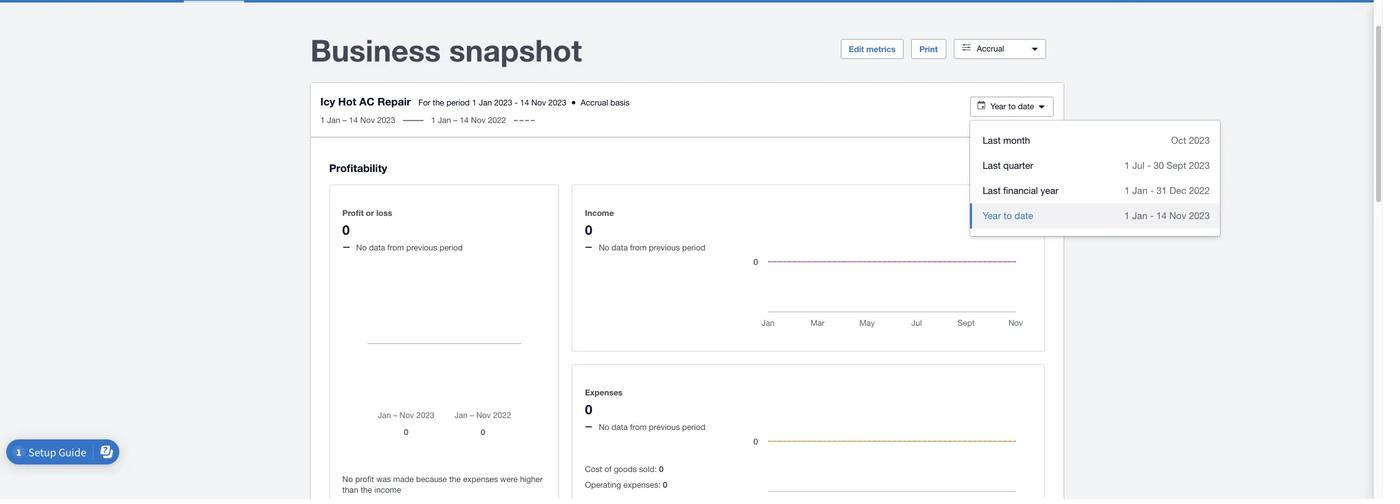 Task type: vqa. For each thing, say whether or not it's contained in the screenshot.
ACCRUAL within the popup button
yes



Task type: describe. For each thing, give the bounding box(es) containing it.
edit metrics button
[[841, 39, 904, 59]]

profit
[[355, 475, 374, 484]]

year to date inside year to date popup button
[[990, 102, 1034, 111]]

expenses:
[[624, 480, 661, 490]]

accrual button
[[954, 39, 1046, 59]]

0 horizontal spatial accrual
[[581, 98, 608, 107]]

hot
[[338, 95, 356, 108]]

nov for 1 jan - 14 nov 2023
[[1170, 210, 1187, 221]]

2023 for 1 jan - 14 nov 2023
[[1189, 210, 1210, 221]]

than
[[342, 485, 358, 495]]

2023 right oct at the top
[[1189, 135, 1210, 146]]

goods
[[614, 465, 637, 474]]

income 0
[[585, 208, 614, 238]]

period for profit or loss 0
[[440, 243, 463, 252]]

no data from previous period for profit or loss 0
[[356, 243, 463, 252]]

year to date button
[[970, 97, 1054, 117]]

no data from previous period for expenses 0
[[599, 422, 706, 432]]

1 jul - 30 sept 2023
[[1125, 160, 1210, 171]]

period for income 0
[[682, 243, 706, 252]]

- for last quarter
[[1148, 160, 1151, 171]]

business snapshot
[[310, 32, 582, 68]]

- for year to date
[[1150, 210, 1154, 221]]

no for profit or loss 0
[[356, 243, 367, 252]]

0 right expenses:
[[663, 480, 668, 490]]

14 for 1 jan – 14 nov 2022
[[460, 116, 469, 125]]

or
[[366, 208, 374, 218]]

month
[[1004, 135, 1031, 146]]

2023 for 1 jan – 14 nov 2023
[[377, 116, 395, 125]]

of
[[605, 465, 612, 474]]

year inside popup button
[[990, 102, 1006, 111]]

metrics
[[867, 44, 896, 54]]

0 inside expenses 0
[[585, 402, 593, 417]]

year inside period list box
[[983, 210, 1001, 221]]

icy hot ac repair
[[320, 95, 411, 108]]

income
[[585, 208, 614, 218]]

0 inside profit or loss 0
[[342, 222, 350, 238]]

1 horizontal spatial the
[[433, 98, 444, 107]]

profit or loss 0
[[342, 208, 392, 238]]

quarter
[[1004, 160, 1034, 171]]

last month
[[983, 135, 1031, 146]]

0 inside the income 0
[[585, 222, 593, 238]]

period for expenses 0
[[682, 422, 706, 432]]

ac
[[359, 95, 375, 108]]

jan for 1 jan - 31 dec 2022
[[1133, 185, 1148, 196]]

2023 left basis
[[549, 98, 567, 107]]

1 for 1 jan - 14 nov 2023
[[1125, 210, 1130, 221]]

profit
[[342, 208, 364, 218]]

no data from previous period for income 0
[[599, 243, 706, 252]]

edit
[[849, 44, 864, 54]]

print
[[920, 44, 938, 54]]

data for expenses 0
[[612, 422, 628, 432]]

14 for 1 jan - 14 nov 2023
[[1157, 210, 1167, 221]]

jul
[[1133, 160, 1145, 171]]

was
[[376, 475, 391, 484]]

0 right sold:
[[659, 464, 664, 474]]

expenses 0
[[585, 387, 623, 417]]

- for last financial year
[[1151, 185, 1154, 196]]

icy
[[320, 95, 335, 108]]

group inside field
[[971, 121, 1220, 236]]

accrual inside accrual 'popup button'
[[977, 44, 1005, 53]]

date inside popup button
[[1018, 102, 1034, 111]]

print button
[[912, 39, 946, 59]]

1 jan - 31 dec 2022
[[1125, 185, 1210, 196]]

for
[[419, 98, 431, 107]]

income
[[375, 485, 401, 495]]

expenses
[[585, 387, 623, 397]]

1 jan – 14 nov 2023
[[320, 116, 395, 125]]



Task type: locate. For each thing, give the bounding box(es) containing it.
date up month
[[1018, 102, 1034, 111]]

2023 down repair
[[377, 116, 395, 125]]

to
[[1009, 102, 1016, 111], [1004, 210, 1012, 221]]

accrual left basis
[[581, 98, 608, 107]]

- left 31
[[1151, 185, 1154, 196]]

year
[[1041, 185, 1059, 196]]

2023 for 1 jul - 30 sept 2023
[[1189, 160, 1210, 171]]

1 vertical spatial year
[[983, 210, 1001, 221]]

year to date up month
[[990, 102, 1034, 111]]

1 vertical spatial last
[[983, 160, 1001, 171]]

sept
[[1167, 160, 1187, 171]]

2022 inside period list box
[[1189, 185, 1210, 196]]

no down the income 0
[[599, 243, 610, 252]]

cost of goods sold: 0 operating expenses: 0
[[585, 464, 668, 490]]

no data from previous period
[[356, 243, 463, 252], [599, 243, 706, 252], [599, 422, 706, 432]]

0 vertical spatial accrual
[[977, 44, 1005, 53]]

expenses
[[463, 475, 498, 484]]

14 down for the period 1 jan 2023 - 14 nov 2023  ●  accrual basis
[[460, 116, 469, 125]]

last left month
[[983, 135, 1001, 146]]

nov for 1 jan – 14 nov 2023
[[360, 116, 375, 125]]

– for 14 nov 2022
[[454, 116, 458, 125]]

0 horizontal spatial the
[[361, 485, 372, 495]]

navigation
[[115, 0, 1180, 3]]

nov down for the period 1 jan 2023 - 14 nov 2023  ●  accrual basis
[[471, 116, 486, 125]]

1 jan – 14 nov 2022
[[431, 116, 506, 125]]

last left quarter on the top right of page
[[983, 160, 1001, 171]]

1 horizontal spatial –
[[454, 116, 458, 125]]

nov down 'snapshot'
[[532, 98, 546, 107]]

1 horizontal spatial accrual
[[977, 44, 1005, 53]]

2 horizontal spatial the
[[449, 475, 461, 484]]

- down 'snapshot'
[[515, 98, 518, 107]]

repair
[[378, 95, 411, 108]]

2023 for for the period 1 jan 2023 - 14 nov 2023  ●  accrual basis
[[494, 98, 513, 107]]

14 for 1 jan – 14 nov 2023
[[349, 116, 358, 125]]

data
[[369, 243, 385, 252], [612, 243, 628, 252], [612, 422, 628, 432]]

0 horizontal spatial 2022
[[488, 116, 506, 125]]

oct
[[1172, 135, 1187, 146]]

2 – from the left
[[454, 116, 458, 125]]

1 vertical spatial to
[[1004, 210, 1012, 221]]

were
[[500, 475, 518, 484]]

snapshot
[[449, 32, 582, 68]]

2022 for 1 jan – 14 nov 2022
[[488, 116, 506, 125]]

previous for income 0
[[649, 243, 680, 252]]

3 last from the top
[[983, 185, 1001, 196]]

sold:
[[639, 465, 657, 474]]

dec
[[1170, 185, 1187, 196]]

nov for 1 jan – 14 nov 2022
[[471, 116, 486, 125]]

1 for 1 jan – 14 nov 2022
[[431, 116, 436, 125]]

higher
[[520, 475, 543, 484]]

none field containing last month
[[970, 120, 1221, 237]]

1 jan - 14 nov 2023
[[1125, 210, 1210, 221]]

cost
[[585, 465, 602, 474]]

data down profit or loss 0
[[369, 243, 385, 252]]

last financial year
[[983, 185, 1059, 196]]

jan
[[479, 98, 492, 107], [327, 116, 340, 125], [438, 116, 451, 125], [1133, 185, 1148, 196], [1133, 210, 1148, 221]]

1 for 1 jul - 30 sept 2023
[[1125, 160, 1130, 171]]

date
[[1018, 102, 1034, 111], [1015, 210, 1034, 221]]

2 last from the top
[[983, 160, 1001, 171]]

1 last from the top
[[983, 135, 1001, 146]]

the right for
[[433, 98, 444, 107]]

previous
[[406, 243, 437, 252], [649, 243, 680, 252], [649, 422, 680, 432]]

- down 1 jan - 31 dec 2022
[[1150, 210, 1154, 221]]

business
[[310, 32, 441, 68]]

–
[[343, 116, 347, 125], [454, 116, 458, 125]]

0 vertical spatial to
[[1009, 102, 1016, 111]]

accrual up year to date popup button
[[977, 44, 1005, 53]]

1 vertical spatial 2022
[[1189, 185, 1210, 196]]

date inside period list box
[[1015, 210, 1034, 221]]

2 vertical spatial the
[[361, 485, 372, 495]]

no data from previous period up sold:
[[599, 422, 706, 432]]

made
[[393, 475, 414, 484]]

2023 down 1 jan - 31 dec 2022
[[1189, 210, 1210, 221]]

accrual
[[977, 44, 1005, 53], [581, 98, 608, 107]]

2022 down for the period 1 jan 2023 - 14 nov 2023  ●  accrual basis
[[488, 116, 506, 125]]

group
[[971, 121, 1220, 236]]

1 for 1 jan – 14 nov 2023
[[320, 116, 325, 125]]

to inside period list box
[[1004, 210, 1012, 221]]

0 down income on the top of the page
[[585, 222, 593, 238]]

1 vertical spatial year to date
[[983, 210, 1034, 221]]

no data from previous period down the income 0
[[599, 243, 706, 252]]

14 inside period list box
[[1157, 210, 1167, 221]]

data for income 0
[[612, 243, 628, 252]]

no up than in the left bottom of the page
[[342, 475, 353, 484]]

data down the income 0
[[612, 243, 628, 252]]

0
[[342, 222, 350, 238], [585, 222, 593, 238], [585, 402, 593, 417], [659, 464, 664, 474], [663, 480, 668, 490]]

0 vertical spatial date
[[1018, 102, 1034, 111]]

to inside popup button
[[1009, 102, 1016, 111]]

period list box
[[971, 121, 1220, 236]]

14
[[520, 98, 529, 107], [349, 116, 358, 125], [460, 116, 469, 125], [1157, 210, 1167, 221]]

2023 right sept
[[1189, 160, 1210, 171]]

jan for 1 jan – 14 nov 2023
[[327, 116, 340, 125]]

nov
[[532, 98, 546, 107], [360, 116, 375, 125], [471, 116, 486, 125], [1170, 210, 1187, 221]]

year down the last financial year
[[983, 210, 1001, 221]]

nov down dec
[[1170, 210, 1187, 221]]

from for expenses 0
[[630, 422, 647, 432]]

1 vertical spatial the
[[449, 475, 461, 484]]

30
[[1154, 160, 1164, 171]]

1 vertical spatial accrual
[[581, 98, 608, 107]]

None field
[[970, 120, 1221, 237]]

from for profit or loss 0
[[388, 243, 404, 252]]

group containing last month
[[971, 121, 1220, 236]]

14 down 'snapshot'
[[520, 98, 529, 107]]

the right because
[[449, 475, 461, 484]]

operating
[[585, 480, 621, 490]]

edit metrics
[[849, 44, 896, 54]]

last for last quarter
[[983, 160, 1001, 171]]

no down profit or loss 0
[[356, 243, 367, 252]]

the down profit at the left bottom of the page
[[361, 485, 372, 495]]

no
[[356, 243, 367, 252], [599, 243, 610, 252], [599, 422, 610, 432], [342, 475, 353, 484]]

jan for 1 jan – 14 nov 2022
[[438, 116, 451, 125]]

2 vertical spatial last
[[983, 185, 1001, 196]]

previous for profit or loss 0
[[406, 243, 437, 252]]

no for income 0
[[599, 243, 610, 252]]

from for income 0
[[630, 243, 647, 252]]

last
[[983, 135, 1001, 146], [983, 160, 1001, 171], [983, 185, 1001, 196]]

no down expenses 0
[[599, 422, 610, 432]]

0 down expenses
[[585, 402, 593, 417]]

0 vertical spatial the
[[433, 98, 444, 107]]

last for last financial year
[[983, 185, 1001, 196]]

no inside no profit was made because the expenses were higher than the income
[[342, 475, 353, 484]]

1 horizontal spatial 2022
[[1189, 185, 1210, 196]]

because
[[416, 475, 447, 484]]

previous for expenses 0
[[649, 422, 680, 432]]

2022 for 1 jan - 31 dec 2022
[[1189, 185, 1210, 196]]

oct 2023
[[1172, 135, 1210, 146]]

year to date
[[990, 102, 1034, 111], [983, 210, 1034, 221]]

2022 right dec
[[1189, 185, 1210, 196]]

for the period 1 jan 2023 - 14 nov 2023  ●  accrual basis
[[419, 98, 630, 107]]

0 vertical spatial 2022
[[488, 116, 506, 125]]

0 vertical spatial last
[[983, 135, 1001, 146]]

2023
[[494, 98, 513, 107], [549, 98, 567, 107], [377, 116, 395, 125], [1189, 135, 1210, 146], [1189, 160, 1210, 171], [1189, 210, 1210, 221]]

year
[[990, 102, 1006, 111], [983, 210, 1001, 221]]

1 vertical spatial date
[[1015, 210, 1034, 221]]

14 down 31
[[1157, 210, 1167, 221]]

-
[[515, 98, 518, 107], [1148, 160, 1151, 171], [1151, 185, 1154, 196], [1150, 210, 1154, 221]]

jan for 1 jan - 14 nov 2023
[[1133, 210, 1148, 221]]

to down the last financial year
[[1004, 210, 1012, 221]]

from
[[388, 243, 404, 252], [630, 243, 647, 252], [630, 422, 647, 432]]

0 vertical spatial year
[[990, 102, 1006, 111]]

no for expenses 0
[[599, 422, 610, 432]]

basis
[[611, 98, 630, 107]]

year to date inside period list box
[[983, 210, 1034, 221]]

data for profit or loss 0
[[369, 243, 385, 252]]

date down financial on the right
[[1015, 210, 1034, 221]]

year to date down the last financial year
[[983, 210, 1034, 221]]

0 vertical spatial year to date
[[990, 102, 1034, 111]]

period
[[447, 98, 470, 107], [440, 243, 463, 252], [682, 243, 706, 252], [682, 422, 706, 432]]

14 down hot
[[349, 116, 358, 125]]

year up last month
[[990, 102, 1006, 111]]

financial
[[1004, 185, 1038, 196]]

profitability
[[329, 162, 387, 175]]

2023 up 1 jan – 14 nov 2022
[[494, 98, 513, 107]]

0 horizontal spatial –
[[343, 116, 347, 125]]

to up month
[[1009, 102, 1016, 111]]

last left financial on the right
[[983, 185, 1001, 196]]

loss
[[376, 208, 392, 218]]

1 – from the left
[[343, 116, 347, 125]]

no profit was made because the expenses were higher than the income
[[342, 475, 543, 495]]

2022
[[488, 116, 506, 125], [1189, 185, 1210, 196]]

no data from previous period down loss
[[356, 243, 463, 252]]

nov down ac
[[360, 116, 375, 125]]

– for 14 nov 2023
[[343, 116, 347, 125]]

last quarter
[[983, 160, 1034, 171]]

- left 30
[[1148, 160, 1151, 171]]

the
[[433, 98, 444, 107], [449, 475, 461, 484], [361, 485, 372, 495]]

last for last month
[[983, 135, 1001, 146]]

nov inside period list box
[[1170, 210, 1187, 221]]

0 down profit
[[342, 222, 350, 238]]

1 for 1 jan - 31 dec 2022
[[1125, 185, 1130, 196]]

data down expenses 0
[[612, 422, 628, 432]]

1
[[472, 98, 477, 107], [320, 116, 325, 125], [431, 116, 436, 125], [1125, 160, 1130, 171], [1125, 185, 1130, 196], [1125, 210, 1130, 221]]

31
[[1157, 185, 1167, 196]]



